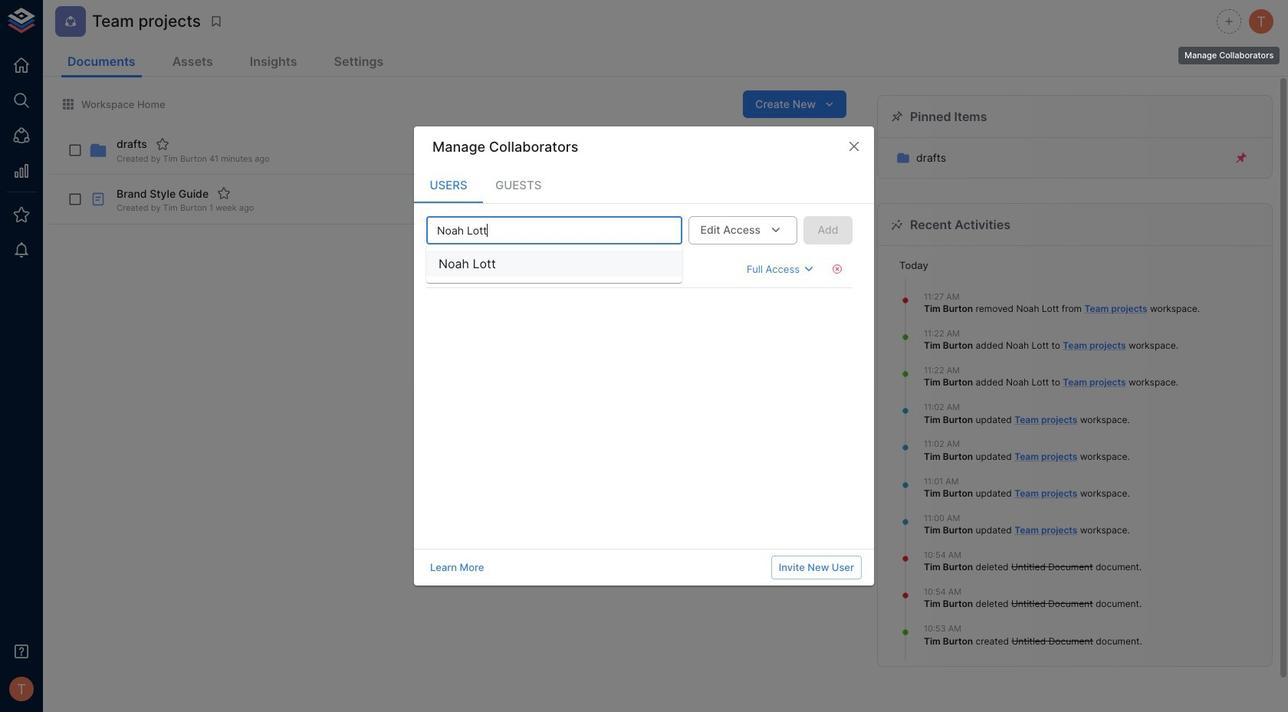 Task type: locate. For each thing, give the bounding box(es) containing it.
option
[[426, 251, 683, 277]]

dialog
[[414, 127, 874, 586]]

list box
[[426, 245, 683, 283]]

tooltip
[[1177, 36, 1282, 66]]

tab list
[[414, 167, 874, 203]]

unpin image
[[1235, 151, 1249, 165]]



Task type: vqa. For each thing, say whether or not it's contained in the screenshot.
SSO to the middle
no



Task type: describe. For each thing, give the bounding box(es) containing it.
favorite image
[[156, 137, 169, 151]]

bookmark image
[[209, 15, 223, 28]]

favorite image
[[217, 187, 231, 200]]

Search to Add Users... text field
[[431, 221, 652, 240]]



